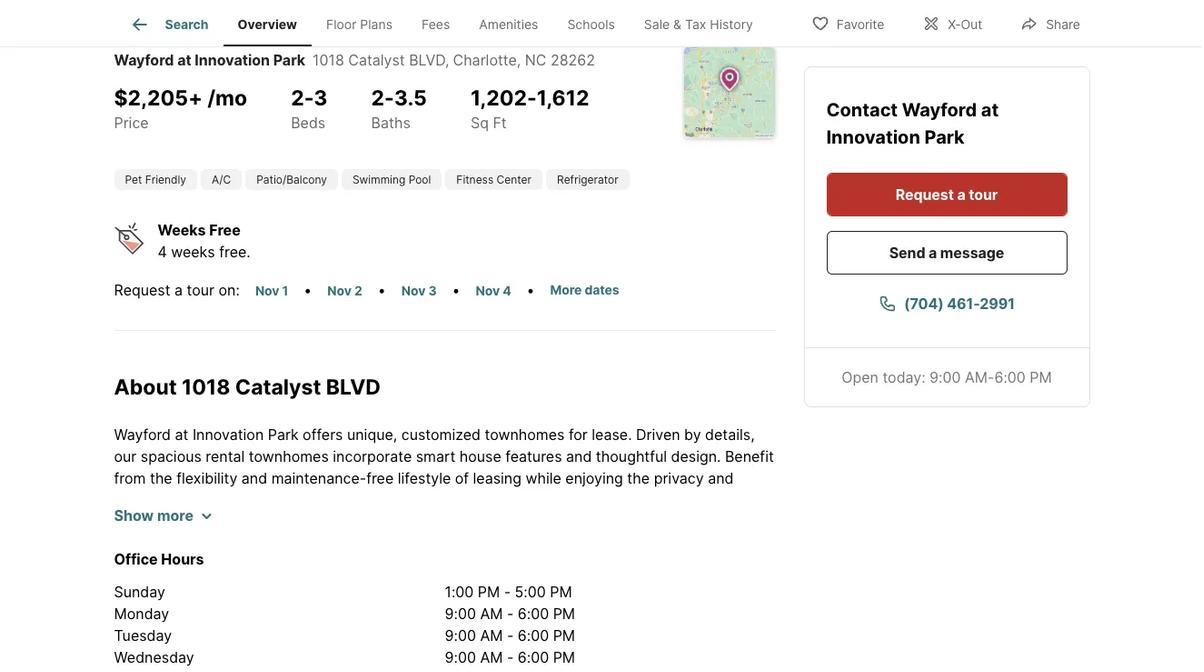 Task type: vqa. For each thing, say whether or not it's contained in the screenshot.
Update types All
no



Task type: locate. For each thing, give the bounding box(es) containing it.
• right 1
[[304, 280, 312, 299]]

your down that
[[367, 535, 397, 553]]

4 • from the left
[[527, 280, 535, 299]]

hat
[[694, 513, 718, 531]]

1 horizontal spatial blvd
[[409, 50, 446, 69]]

wayford up request a tour
[[903, 98, 978, 120]]

0 horizontal spatial blvd
[[326, 374, 381, 400]]

2 vertical spatial park
[[268, 426, 299, 444]]

0 vertical spatial 3
[[314, 86, 328, 111]]

3 am from the top
[[480, 648, 503, 667]]

tour up "message"
[[969, 185, 998, 203]]

message
[[941, 243, 1005, 261]]

0 vertical spatial your
[[177, 491, 208, 509]]

0 vertical spatial catalyst
[[348, 50, 405, 69]]

tab list
[[114, 0, 783, 46]]

sale & tax history tab
[[630, 3, 768, 46]]

1 vertical spatial innovation
[[827, 125, 921, 147]]

3 for nov
[[429, 282, 437, 298]]

request
[[896, 185, 954, 203], [114, 280, 170, 299]]

request a tour on:
[[114, 280, 240, 299]]

to down the home.
[[286, 513, 300, 531]]

a down the weeks
[[175, 280, 183, 299]]

fill
[[114, 535, 133, 553]]

1 vertical spatial 3
[[429, 282, 437, 298]]

smart
[[416, 448, 456, 466]]

innovation up rental
[[193, 426, 264, 444]]

2 am from the top
[[480, 627, 503, 645]]

a/c
[[212, 172, 231, 186]]

a for request a tour
[[958, 185, 966, 203]]

and
[[566, 448, 592, 466], [242, 469, 267, 488], [708, 469, 734, 488], [527, 491, 552, 509]]

at for wayford at innovation park
[[982, 98, 999, 120]]

driven
[[636, 426, 681, 444]]

1 vertical spatial tour
[[187, 280, 215, 299]]

2 vertical spatial wayford
[[114, 426, 171, 444]]

• for nov 1
[[304, 280, 312, 299]]

2- for 3.5
[[371, 86, 394, 111]]

1 9:00 am - 6:00 pm from the top
[[445, 605, 576, 623]]

image image
[[114, 0, 797, 23], [804, 0, 1089, 23]]

6:00 for monday
[[518, 605, 549, 623]]

charlotte
[[453, 50, 517, 69], [407, 513, 471, 531]]

charlotte inside 'wayford at innovation park offers unique, customized townhomes for lease. driven by details, our spacious rental townhomes incorporate smart house features and thoughtful design. benefit from the flexibility and maintenance-free lifestyle of leasing while enjoying the privacy and space of your dream home. with exceptional interior details and luxurious amenities, you'll find you're perfectly situated to access all that charlotte has to offer. now offering hard hat tours! fill out the contact form to schedule your in person tour!'
[[407, 513, 471, 531]]

fitness center
[[457, 172, 532, 186]]

to
[[286, 513, 300, 531], [503, 513, 517, 531], [282, 535, 296, 553]]

0 horizontal spatial image image
[[114, 0, 797, 23]]

3
[[314, 86, 328, 111], [429, 282, 437, 298]]

wayford inside 'wayford at innovation park offers unique, customized townhomes for lease. driven by details, our spacious rental townhomes incorporate smart house features and thoughtful design. benefit from the flexibility and maintenance-free lifestyle of leasing while enjoying the privacy and space of your dream home. with exceptional interior details and luxurious amenities, you'll find you're perfectly situated to access all that charlotte has to offer. now offering hard hat tours! fill out the contact form to schedule your in person tour!'
[[114, 426, 171, 444]]

9:00 am - 6:00 pm for tuesday
[[445, 627, 576, 645]]

at up spacious
[[175, 426, 189, 444]]

1 horizontal spatial image image
[[804, 0, 1089, 23]]

1 vertical spatial blvd
[[326, 374, 381, 400]]

0 vertical spatial request
[[896, 185, 954, 203]]

0 horizontal spatial 4
[[158, 242, 167, 260]]

0 horizontal spatial 2-
[[291, 86, 314, 111]]

open today: 9:00 am-6:00 pm
[[842, 367, 1053, 385]]

1 vertical spatial park
[[925, 125, 965, 147]]

1,612
[[537, 86, 590, 111]]

your up 'perfectly'
[[177, 491, 208, 509]]

2-3.5 baths
[[371, 86, 427, 132]]

0 vertical spatial a
[[958, 185, 966, 203]]

1 horizontal spatial tour
[[969, 185, 998, 203]]

nov right 'nov 3'
[[476, 282, 500, 298]]

1 vertical spatial 9:00 am - 6:00 pm
[[445, 627, 576, 645]]

nov for nov 2
[[328, 282, 352, 298]]

send
[[890, 243, 926, 261]]

2 vertical spatial innovation
[[193, 426, 264, 444]]

request for request a tour
[[896, 185, 954, 203]]

1 vertical spatial am
[[480, 627, 503, 645]]

at for wayford at innovation park 1018 catalyst blvd , charlotte , nc 28262
[[177, 50, 192, 69]]

amenities tab
[[465, 3, 553, 46]]

show more
[[114, 507, 194, 525]]

benefit
[[725, 448, 774, 466]]

1 nov from the left
[[255, 282, 279, 298]]

1 horizontal spatial 3
[[429, 282, 437, 298]]

blvd up unique,
[[326, 374, 381, 400]]

wayford for wayford at innovation park offers unique, customized townhomes for lease. driven by details, our spacious rental townhomes incorporate smart house features and thoughtful design. benefit from the flexibility and maintenance-free lifestyle of leasing while enjoying the privacy and space of your dream home. with exceptional interior details and luxurious amenities, you'll find you're perfectly situated to access all that charlotte has to offer. now offering hard hat tours! fill out the contact form to schedule your in person tour!
[[114, 426, 171, 444]]

charlotte down amenities tab
[[453, 50, 517, 69]]

wayford up our
[[114, 426, 171, 444]]

on:
[[219, 280, 240, 299]]

3 inside button
[[429, 282, 437, 298]]

0 horizontal spatial 1018
[[182, 374, 231, 400]]

fitness
[[457, 172, 494, 186]]

2 nov from the left
[[328, 282, 352, 298]]

3 9:00 am - 6:00 pm from the top
[[445, 648, 576, 667]]

our
[[114, 448, 137, 466]]

1 vertical spatial wayford
[[903, 98, 978, 120]]

2 , from the left
[[517, 50, 521, 69]]

catalyst up offers on the left bottom of the page
[[235, 374, 321, 400]]

1 horizontal spatial 4
[[503, 282, 511, 298]]

3 nov from the left
[[402, 282, 426, 298]]

0 horizontal spatial tour
[[187, 280, 215, 299]]

home.
[[260, 491, 302, 509]]

0 vertical spatial townhomes
[[485, 426, 565, 444]]

request down weeks
[[114, 280, 170, 299]]

3 left "nov 4"
[[429, 282, 437, 298]]

request a tour button
[[827, 172, 1068, 215]]

1 horizontal spatial catalyst
[[348, 50, 405, 69]]

1 horizontal spatial request
[[896, 185, 954, 203]]

blvd
[[409, 50, 446, 69], [326, 374, 381, 400]]

innovation inside 'wayford at innovation park offers unique, customized townhomes for lease. driven by details, our spacious rental townhomes incorporate smart house features and thoughtful design. benefit from the flexibility and maintenance-free lifestyle of leasing while enjoying the privacy and space of your dream home. with exceptional interior details and luxurious amenities, you'll find you're perfectly situated to access all that charlotte has to offer. now offering hard hat tours! fill out the contact form to schedule your in person tour!'
[[193, 426, 264, 444]]

to right form
[[282, 535, 296, 553]]

1 vertical spatial your
[[367, 535, 397, 553]]

1 , from the left
[[446, 50, 450, 69]]

access
[[304, 513, 352, 531]]

person
[[417, 535, 465, 553]]

tuesday
[[114, 627, 172, 645]]

3 inside 2-3 beds
[[314, 86, 328, 111]]

9:00
[[930, 367, 961, 385], [445, 605, 476, 623], [445, 627, 476, 645], [445, 648, 476, 667]]

pm for sunday
[[550, 583, 572, 601]]

tour left on:
[[187, 280, 215, 299]]

am for tuesday
[[480, 627, 503, 645]]

2- up beds
[[291, 86, 314, 111]]

1 horizontal spatial 2-
[[371, 86, 394, 111]]

1018 down floor
[[313, 50, 344, 69]]

• right 2
[[378, 280, 386, 299]]

sunday
[[114, 583, 165, 601]]

2 9:00 am - 6:00 pm from the top
[[445, 627, 576, 645]]

• right 'nov 3'
[[452, 280, 461, 299]]

more
[[551, 281, 582, 297]]

0 vertical spatial charlotte
[[453, 50, 517, 69]]

the down the thoughtful
[[628, 469, 650, 488]]

0 vertical spatial blvd
[[409, 50, 446, 69]]

nov 3
[[402, 282, 437, 298]]

2- up baths
[[371, 86, 394, 111]]

a right send
[[929, 243, 938, 261]]

innovation down contact
[[827, 125, 921, 147]]

office
[[114, 550, 158, 568]]

1 am from the top
[[480, 605, 503, 623]]

2 2- from the left
[[371, 86, 394, 111]]

tab list containing search
[[114, 0, 783, 46]]

now
[[561, 513, 592, 531]]

favorite button
[[796, 4, 900, 41]]

2 • from the left
[[378, 280, 386, 299]]

1 horizontal spatial 1018
[[313, 50, 344, 69]]

3 • from the left
[[452, 280, 461, 299]]

3 up beds
[[314, 86, 328, 111]]

0 horizontal spatial catalyst
[[235, 374, 321, 400]]

9:00 for wednesday
[[445, 648, 476, 667]]

catalyst down plans
[[348, 50, 405, 69]]

weeks
[[158, 220, 206, 239]]

favorite
[[837, 16, 885, 31]]

flexibility
[[177, 469, 238, 488]]

(704) 461-2991
[[905, 294, 1016, 312]]

0 vertical spatial 9:00 am - 6:00 pm
[[445, 605, 576, 623]]

nov right 2
[[402, 282, 426, 298]]

0 horizontal spatial ,
[[446, 50, 450, 69]]

0 vertical spatial innovation
[[195, 50, 270, 69]]

1 horizontal spatial ,
[[517, 50, 521, 69]]

0 horizontal spatial of
[[159, 491, 173, 509]]

2- inside 2-3 beds
[[291, 86, 314, 111]]

swimming pool
[[353, 172, 431, 186]]

0 vertical spatial at
[[177, 50, 192, 69]]

at inside wayford at innovation park
[[982, 98, 999, 120]]

of right space
[[159, 491, 173, 509]]

1 vertical spatial catalyst
[[235, 374, 321, 400]]

refrigerator
[[557, 172, 619, 186]]

1018 right about
[[182, 374, 231, 400]]

1 2- from the left
[[291, 86, 314, 111]]

floor
[[326, 17, 357, 32]]

request up send
[[896, 185, 954, 203]]

1 vertical spatial a
[[929, 243, 938, 261]]

4 down weeks
[[158, 242, 167, 260]]

1 vertical spatial at
[[982, 98, 999, 120]]

2 vertical spatial a
[[175, 280, 183, 299]]

a up "message"
[[958, 185, 966, 203]]

6:00
[[995, 367, 1026, 385], [518, 605, 549, 623], [518, 627, 549, 645], [518, 648, 549, 667]]

overview tab
[[223, 3, 312, 46]]

park inside 'wayford at innovation park offers unique, customized townhomes for lease. driven by details, our spacious rental townhomes incorporate smart house features and thoughtful design. benefit from the flexibility and maintenance-free lifestyle of leasing while enjoying the privacy and space of your dream home. with exceptional interior details and luxurious amenities, you'll find you're perfectly situated to access all that charlotte has to offer. now offering hard hat tours! fill out the contact form to schedule your in person tour!'
[[268, 426, 299, 444]]

1 vertical spatial 1018
[[182, 374, 231, 400]]

2 horizontal spatial a
[[958, 185, 966, 203]]

0 vertical spatial wayford
[[114, 50, 174, 69]]

townhomes up maintenance-
[[249, 448, 329, 466]]

• left more on the left top of the page
[[527, 280, 535, 299]]

6:00 for wednesday
[[518, 648, 549, 667]]

about
[[114, 374, 177, 400]]

nov for nov 4
[[476, 282, 500, 298]]

form
[[246, 535, 278, 553]]

blvd down fees tab
[[409, 50, 446, 69]]

more dates button
[[542, 279, 628, 300]]

wayford
[[114, 50, 174, 69], [903, 98, 978, 120], [114, 426, 171, 444]]

fees
[[422, 17, 450, 32]]

1 • from the left
[[304, 280, 312, 299]]

park up request a tour
[[925, 125, 965, 147]]

2 vertical spatial at
[[175, 426, 189, 444]]

3.5
[[394, 86, 427, 111]]

townhomes up features
[[485, 426, 565, 444]]

1 horizontal spatial your
[[367, 535, 397, 553]]

charlotte up person
[[407, 513, 471, 531]]

has
[[475, 513, 499, 531]]

innovation inside wayford at innovation park
[[827, 125, 921, 147]]

contact
[[190, 535, 242, 553]]

2 vertical spatial am
[[480, 648, 503, 667]]

free
[[209, 220, 241, 239]]

0 vertical spatial park
[[273, 50, 305, 69]]

for
[[569, 426, 588, 444]]

from
[[114, 469, 146, 488]]

x-out button
[[908, 4, 998, 41]]

2- inside 2-3.5 baths
[[371, 86, 394, 111]]

wayford up $2,205+
[[114, 50, 174, 69]]

details
[[477, 491, 523, 509]]

by
[[685, 426, 701, 444]]

weeks free 4 weeks free.
[[158, 220, 251, 260]]

at inside 'wayford at innovation park offers unique, customized townhomes for lease. driven by details, our spacious rental townhomes incorporate smart house features and thoughtful design. benefit from the flexibility and maintenance-free lifestyle of leasing while enjoying the privacy and space of your dream home. with exceptional interior details and luxurious amenities, you'll find you're perfectly situated to access all that charlotte has to offer. now offering hard hat tours! fill out the contact form to schedule your in person tour!'
[[175, 426, 189, 444]]

wednesday
[[114, 648, 194, 667]]

lifestyle
[[398, 469, 451, 488]]

tour for request a tour
[[969, 185, 998, 203]]

0 vertical spatial am
[[480, 605, 503, 623]]

0 horizontal spatial a
[[175, 280, 183, 299]]

park inside wayford at innovation park
[[925, 125, 965, 147]]

interior
[[424, 491, 473, 509]]

a for send a message
[[929, 243, 938, 261]]

history
[[710, 17, 754, 32]]

1
[[282, 282, 288, 298]]

space
[[114, 491, 155, 509]]

0 horizontal spatial 3
[[314, 86, 328, 111]]

4 left more on the left top of the page
[[503, 282, 511, 298]]

28262
[[551, 50, 595, 69]]

1 horizontal spatial townhomes
[[485, 426, 565, 444]]

0 vertical spatial tour
[[969, 185, 998, 203]]

1 vertical spatial request
[[114, 280, 170, 299]]

of
[[455, 469, 469, 488], [159, 491, 173, 509]]

today:
[[883, 367, 926, 385]]

0 horizontal spatial request
[[114, 280, 170, 299]]

2 vertical spatial 9:00 am - 6:00 pm
[[445, 648, 576, 667]]

of up interior
[[455, 469, 469, 488]]

innovation for wayford at innovation park
[[827, 125, 921, 147]]

enjoying
[[566, 469, 624, 488]]

tour inside button
[[969, 185, 998, 203]]

and up the 'dream'
[[242, 469, 267, 488]]

park down overview tab
[[273, 50, 305, 69]]

nov left 2
[[328, 282, 352, 298]]

2 image image from the left
[[804, 0, 1089, 23]]

4 nov from the left
[[476, 282, 500, 298]]

, down fees tab
[[446, 50, 450, 69]]

wayford inside wayford at innovation park
[[903, 98, 978, 120]]

, left nc at the left of page
[[517, 50, 521, 69]]

nov left 1
[[255, 282, 279, 298]]

privacy
[[654, 469, 704, 488]]

request inside button
[[896, 185, 954, 203]]

1 vertical spatial townhomes
[[249, 448, 329, 466]]

1 vertical spatial 4
[[503, 282, 511, 298]]

park left offers on the left bottom of the page
[[268, 426, 299, 444]]

at down out
[[982, 98, 999, 120]]

9:00 am - 6:00 pm
[[445, 605, 576, 623], [445, 627, 576, 645], [445, 648, 576, 667]]

innovation up /mo
[[195, 50, 270, 69]]

nov 2 button
[[319, 280, 371, 300]]

1 horizontal spatial a
[[929, 243, 938, 261]]

out
[[961, 16, 983, 31]]

1 horizontal spatial of
[[455, 469, 469, 488]]

pm
[[1030, 367, 1053, 385], [478, 583, 500, 601], [550, 583, 572, 601], [553, 605, 576, 623], [553, 627, 576, 645], [553, 648, 576, 667]]

at
[[177, 50, 192, 69], [982, 98, 999, 120], [175, 426, 189, 444]]

0 vertical spatial 4
[[158, 242, 167, 260]]

1 vertical spatial charlotte
[[407, 513, 471, 531]]

house
[[460, 448, 502, 466]]

at down search
[[177, 50, 192, 69]]

- for monday
[[507, 605, 514, 623]]

pool
[[409, 172, 431, 186]]



Task type: describe. For each thing, give the bounding box(es) containing it.
4 inside button
[[503, 282, 511, 298]]

- for sunday
[[504, 583, 511, 601]]

overview
[[238, 17, 297, 32]]

request a tour
[[896, 185, 998, 203]]

x-
[[949, 16, 961, 31]]

search
[[165, 17, 209, 32]]

map entry image
[[684, 46, 775, 137]]

a for request a tour on:
[[175, 280, 183, 299]]

contact
[[827, 98, 903, 120]]

sale
[[644, 17, 670, 32]]

lease.
[[592, 426, 632, 444]]

nov 4
[[476, 282, 511, 298]]

share button
[[1006, 4, 1096, 41]]

- for wednesday
[[507, 648, 514, 667]]

search link
[[129, 14, 209, 35]]

0 vertical spatial of
[[455, 469, 469, 488]]

tours!
[[722, 513, 764, 531]]

park for wayford at innovation park offers unique, customized townhomes for lease. driven by details, our spacious rental townhomes incorporate smart house features and thoughtful design. benefit from the flexibility and maintenance-free lifestyle of leasing while enjoying the privacy and space of your dream home. with exceptional interior details and luxurious amenities, you'll find you're perfectly situated to access all that charlotte has to offer. now offering hard hat tours! fill out the contact form to schedule your in person tour!
[[268, 426, 299, 444]]

swimming
[[353, 172, 406, 186]]

1 vertical spatial of
[[159, 491, 173, 509]]

schedule
[[300, 535, 362, 553]]

0 horizontal spatial your
[[177, 491, 208, 509]]

innovation for wayford at innovation park 1018 catalyst blvd , charlotte , nc 28262
[[195, 50, 270, 69]]

(704) 461-2991 button
[[827, 281, 1068, 325]]

plans
[[360, 17, 393, 32]]

pet friendly
[[125, 172, 186, 186]]

out
[[137, 535, 159, 553]]

exceptional
[[341, 491, 420, 509]]

sq
[[471, 114, 489, 132]]

wayford for wayford at innovation park
[[903, 98, 978, 120]]

(704) 461-2991 link
[[827, 281, 1068, 325]]

park for wayford at innovation park
[[925, 125, 965, 147]]

rental
[[206, 448, 245, 466]]

nov 1 button
[[247, 280, 297, 300]]

at for wayford at innovation park offers unique, customized townhomes for lease. driven by details, our spacious rental townhomes incorporate smart house features and thoughtful design. benefit from the flexibility and maintenance-free lifestyle of leasing while enjoying the privacy and space of your dream home. with exceptional interior details and luxurious amenities, you'll find you're perfectly situated to access all that charlotte has to offer. now offering hard hat tours! fill out the contact form to schedule your in person tour!
[[175, 426, 189, 444]]

• for nov 3
[[452, 280, 461, 299]]

customized
[[402, 426, 481, 444]]

more dates
[[551, 281, 620, 297]]

1:00 pm - 5:00 pm
[[445, 583, 572, 601]]

nc
[[525, 50, 547, 69]]

maintenance-
[[271, 469, 367, 488]]

park for wayford at innovation park 1018 catalyst blvd , charlotte , nc 28262
[[273, 50, 305, 69]]

and up you'll on the right of page
[[708, 469, 734, 488]]

wayford at innovation park
[[827, 98, 999, 147]]

request for request a tour on:
[[114, 280, 170, 299]]

you're
[[114, 513, 156, 531]]

in
[[401, 535, 413, 553]]

weeks
[[171, 242, 215, 260]]

free.
[[219, 242, 251, 260]]

9:00 for monday
[[445, 605, 476, 623]]

tax
[[685, 17, 707, 32]]

6:00 for tuesday
[[518, 627, 549, 645]]

x-out
[[949, 16, 983, 31]]

the down spacious
[[150, 469, 172, 488]]

amenities,
[[622, 491, 693, 509]]

more
[[157, 507, 194, 525]]

the right out
[[164, 535, 186, 553]]

center
[[497, 172, 532, 186]]

schools
[[568, 17, 615, 32]]

pet
[[125, 172, 142, 186]]

offer.
[[521, 513, 557, 531]]

floor plans tab
[[312, 3, 407, 46]]

open
[[842, 367, 879, 385]]

dream
[[212, 491, 255, 509]]

9:00 am - 6:00 pm for monday
[[445, 605, 576, 623]]

0 vertical spatial 1018
[[313, 50, 344, 69]]

pm for wednesday
[[553, 648, 576, 667]]

pm for tuesday
[[553, 627, 576, 645]]

office hours
[[114, 550, 204, 568]]

hours
[[161, 550, 204, 568]]

offering
[[596, 513, 652, 531]]

unique,
[[347, 426, 398, 444]]

2-3 beds
[[291, 86, 328, 132]]

1,202-1,612 sq ft
[[471, 86, 590, 132]]

that
[[375, 513, 403, 531]]

show more button
[[114, 505, 212, 527]]

nov for nov 3
[[402, 282, 426, 298]]

tour for request a tour on:
[[187, 280, 215, 299]]

am for wednesday
[[480, 648, 503, 667]]

1:00
[[445, 583, 474, 601]]

friendly
[[145, 172, 186, 186]]

nov 3 button
[[393, 280, 445, 300]]

ft
[[493, 114, 507, 132]]

$2,205+
[[114, 86, 203, 111]]

2- for 3
[[291, 86, 314, 111]]

find
[[736, 491, 762, 509]]

2
[[355, 282, 362, 298]]

am for monday
[[480, 605, 503, 623]]

features
[[506, 448, 562, 466]]

- for tuesday
[[507, 627, 514, 645]]

2991
[[980, 294, 1016, 312]]

and up offer.
[[527, 491, 552, 509]]

innovation for wayford at innovation park offers unique, customized townhomes for lease. driven by details, our spacious rental townhomes incorporate smart house features and thoughtful design. benefit from the flexibility and maintenance-free lifestyle of leasing while enjoying the privacy and space of your dream home. with exceptional interior details and luxurious amenities, you'll find you're perfectly situated to access all that charlotte has to offer. now offering hard hat tours! fill out the contact form to schedule your in person tour!
[[193, 426, 264, 444]]

while
[[526, 469, 562, 488]]

incorporate
[[333, 448, 412, 466]]

schools tab
[[553, 3, 630, 46]]

leasing
[[473, 469, 522, 488]]

pm for monday
[[553, 605, 576, 623]]

am-
[[966, 367, 995, 385]]

and down for
[[566, 448, 592, 466]]

5:00
[[515, 583, 546, 601]]

3 for 2-
[[314, 86, 328, 111]]

floor plans
[[326, 17, 393, 32]]

tour!
[[469, 535, 500, 553]]

9:00 am - 6:00 pm for wednesday
[[445, 648, 576, 667]]

price
[[114, 114, 149, 132]]

9:00 for tuesday
[[445, 627, 476, 645]]

amenities
[[479, 17, 539, 32]]

1 image image from the left
[[114, 0, 797, 23]]

luxurious
[[556, 491, 618, 509]]

• for nov 4
[[527, 280, 535, 299]]

fees tab
[[407, 3, 465, 46]]

spacious
[[141, 448, 202, 466]]

4 inside the weeks free 4 weeks free.
[[158, 242, 167, 260]]

0 horizontal spatial townhomes
[[249, 448, 329, 466]]

&
[[674, 17, 682, 32]]

wayford for wayford at innovation park 1018 catalyst blvd , charlotte , nc 28262
[[114, 50, 174, 69]]

461-
[[948, 294, 980, 312]]

• for nov 2
[[378, 280, 386, 299]]

to right has at the bottom of the page
[[503, 513, 517, 531]]

nov for nov 1
[[255, 282, 279, 298]]

send a message button
[[827, 230, 1068, 274]]

all
[[356, 513, 371, 531]]

perfectly
[[160, 513, 222, 531]]



